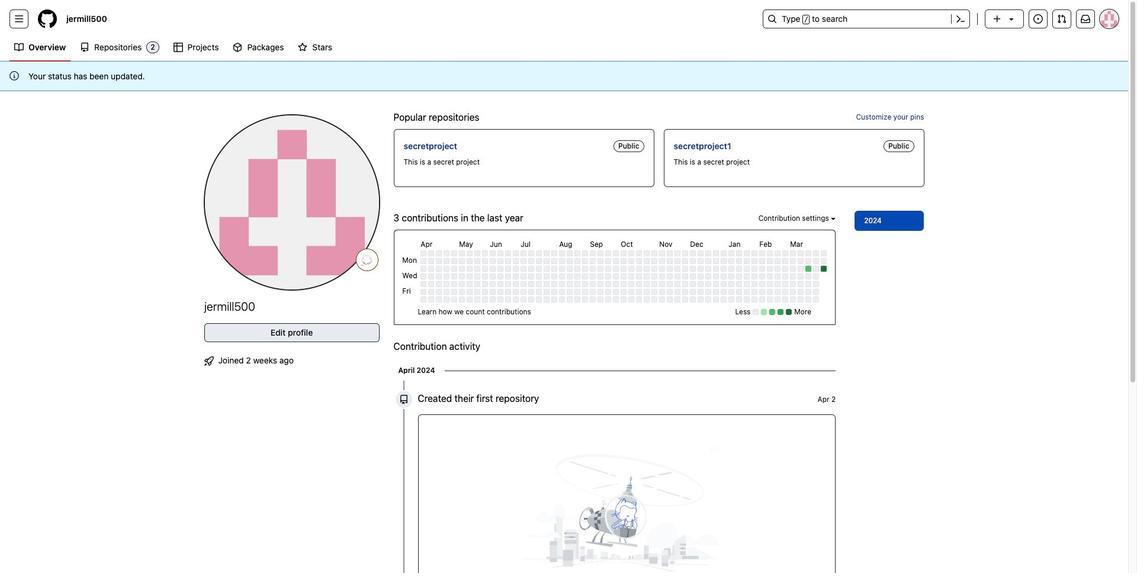 Task type: describe. For each thing, give the bounding box(es) containing it.
homepage image
[[38, 9, 57, 28]]

rocket image
[[204, 357, 214, 366]]

package image
[[233, 43, 243, 52]]

book image
[[14, 43, 24, 52]]

info image
[[9, 71, 19, 81]]

issue opened image
[[1034, 14, 1044, 24]]

notifications image
[[1081, 14, 1091, 24]]

triangle down image
[[1007, 14, 1017, 24]]

table image
[[173, 43, 183, 52]]

star image
[[298, 43, 308, 52]]

command palette image
[[956, 14, 966, 24]]



Task type: vqa. For each thing, say whether or not it's contained in the screenshot.
ADD
no



Task type: locate. For each thing, give the bounding box(es) containing it.
0 vertical spatial repo image
[[80, 43, 90, 52]]

0 horizontal spatial repo image
[[80, 43, 90, 52]]

git pull request image
[[1058, 14, 1067, 24]]

1 vertical spatial repo image
[[399, 395, 409, 405]]

plus image
[[993, 14, 1003, 24]]

repo image
[[80, 43, 90, 52], [399, 395, 409, 405]]

1 horizontal spatial repo image
[[399, 395, 409, 405]]

congratulations on your first repository! image
[[479, 425, 775, 574]]

cell
[[421, 251, 427, 257], [429, 251, 435, 257], [436, 251, 442, 257], [444, 251, 450, 257], [452, 251, 458, 257], [459, 251, 465, 257], [467, 251, 473, 257], [475, 251, 481, 257], [483, 251, 488, 257], [490, 251, 496, 257], [498, 251, 504, 257], [506, 251, 512, 257], [513, 251, 519, 257], [521, 251, 527, 257], [529, 251, 535, 257], [536, 251, 542, 257], [544, 251, 550, 257], [552, 251, 558, 257], [560, 251, 566, 257], [567, 251, 573, 257], [575, 251, 581, 257], [583, 251, 589, 257], [590, 251, 596, 257], [598, 251, 604, 257], [606, 251, 612, 257], [614, 251, 619, 257], [621, 251, 627, 257], [629, 251, 635, 257], [637, 251, 643, 257], [644, 251, 650, 257], [652, 251, 658, 257], [660, 251, 666, 257], [667, 251, 673, 257], [675, 251, 681, 257], [683, 251, 689, 257], [691, 251, 696, 257], [698, 251, 704, 257], [706, 251, 712, 257], [714, 251, 720, 257], [721, 251, 727, 257], [729, 251, 735, 257], [737, 251, 743, 257], [744, 251, 750, 257], [752, 251, 758, 257], [760, 251, 766, 257], [768, 251, 774, 257], [775, 251, 781, 257], [783, 251, 789, 257], [791, 251, 797, 257], [798, 251, 804, 257], [806, 251, 812, 257], [814, 251, 820, 257], [822, 251, 827, 257], [421, 259, 427, 264], [429, 259, 435, 264], [436, 259, 442, 264], [444, 259, 450, 264], [452, 259, 458, 264], [459, 259, 465, 264], [467, 259, 473, 264], [475, 259, 481, 264], [483, 259, 488, 264], [490, 259, 496, 264], [498, 259, 504, 264], [506, 259, 512, 264], [513, 259, 519, 264], [521, 259, 527, 264], [529, 259, 535, 264], [536, 259, 542, 264], [544, 259, 550, 264], [552, 259, 558, 264], [560, 259, 566, 264], [567, 259, 573, 264], [575, 259, 581, 264], [583, 259, 589, 264], [590, 259, 596, 264], [598, 259, 604, 264], [606, 259, 612, 264], [614, 259, 619, 264], [621, 259, 627, 264], [629, 259, 635, 264], [637, 259, 643, 264], [644, 259, 650, 264], [652, 259, 658, 264], [660, 259, 666, 264], [667, 259, 673, 264], [675, 259, 681, 264], [683, 259, 689, 264], [691, 259, 696, 264], [698, 259, 704, 264], [706, 259, 712, 264], [714, 259, 720, 264], [721, 259, 727, 264], [729, 259, 735, 264], [737, 259, 743, 264], [744, 259, 750, 264], [752, 259, 758, 264], [760, 259, 766, 264], [768, 259, 774, 264], [775, 259, 781, 264], [783, 259, 789, 264], [791, 259, 797, 264], [798, 259, 804, 264], [806, 259, 812, 264], [814, 259, 820, 264], [822, 259, 827, 264], [421, 266, 427, 272], [429, 266, 435, 272], [436, 266, 442, 272], [444, 266, 450, 272], [452, 266, 458, 272], [459, 266, 465, 272], [467, 266, 473, 272], [475, 266, 481, 272], [483, 266, 488, 272], [490, 266, 496, 272], [498, 266, 504, 272], [506, 266, 512, 272], [513, 266, 519, 272], [521, 266, 527, 272], [529, 266, 535, 272], [536, 266, 542, 272], [544, 266, 550, 272], [552, 266, 558, 272], [560, 266, 566, 272], [567, 266, 573, 272], [575, 266, 581, 272], [583, 266, 589, 272], [590, 266, 596, 272], [598, 266, 604, 272], [606, 266, 612, 272], [614, 266, 619, 272], [621, 266, 627, 272], [629, 266, 635, 272], [637, 266, 643, 272], [644, 266, 650, 272], [652, 266, 658, 272], [660, 266, 666, 272], [667, 266, 673, 272], [675, 266, 681, 272], [683, 266, 689, 272], [691, 266, 696, 272], [698, 266, 704, 272], [706, 266, 712, 272], [714, 266, 720, 272], [721, 266, 727, 272], [729, 266, 735, 272], [737, 266, 743, 272], [744, 266, 750, 272], [752, 266, 758, 272], [760, 266, 766, 272], [768, 266, 774, 272], [775, 266, 781, 272], [783, 266, 789, 272], [791, 266, 797, 272], [798, 266, 804, 272], [806, 266, 812, 272], [814, 266, 820, 272], [822, 266, 827, 272], [421, 274, 427, 280], [429, 274, 435, 280], [436, 274, 442, 280], [444, 274, 450, 280], [452, 274, 458, 280], [459, 274, 465, 280], [467, 274, 473, 280], [475, 274, 481, 280], [483, 274, 488, 280], [490, 274, 496, 280], [498, 274, 504, 280], [506, 274, 512, 280], [513, 274, 519, 280], [521, 274, 527, 280], [529, 274, 535, 280], [536, 274, 542, 280], [544, 274, 550, 280], [552, 274, 558, 280], [560, 274, 566, 280], [567, 274, 573, 280], [575, 274, 581, 280], [583, 274, 589, 280], [590, 274, 596, 280], [598, 274, 604, 280], [606, 274, 612, 280], [614, 274, 619, 280], [621, 274, 627, 280], [629, 274, 635, 280], [637, 274, 643, 280], [644, 274, 650, 280], [652, 274, 658, 280], [660, 274, 666, 280], [667, 274, 673, 280], [675, 274, 681, 280], [683, 274, 689, 280], [691, 274, 696, 280], [698, 274, 704, 280], [706, 274, 712, 280], [714, 274, 720, 280], [721, 274, 727, 280], [729, 274, 735, 280], [737, 274, 743, 280], [744, 274, 750, 280], [752, 274, 758, 280], [760, 274, 766, 280], [768, 274, 774, 280], [775, 274, 781, 280], [783, 274, 789, 280], [791, 274, 797, 280], [798, 274, 804, 280], [806, 274, 812, 280], [814, 274, 820, 280], [421, 282, 427, 288], [429, 282, 435, 288], [436, 282, 442, 288], [444, 282, 450, 288], [452, 282, 458, 288], [459, 282, 465, 288], [467, 282, 473, 288], [475, 282, 481, 288], [483, 282, 488, 288], [490, 282, 496, 288], [498, 282, 504, 288], [506, 282, 512, 288], [513, 282, 519, 288], [521, 282, 527, 288], [529, 282, 535, 288], [536, 282, 542, 288], [544, 282, 550, 288], [552, 282, 558, 288], [560, 282, 566, 288], [567, 282, 573, 288], [575, 282, 581, 288], [583, 282, 589, 288], [590, 282, 596, 288], [598, 282, 604, 288], [606, 282, 612, 288], [614, 282, 619, 288], [621, 282, 627, 288], [629, 282, 635, 288], [637, 282, 643, 288], [644, 282, 650, 288], [652, 282, 658, 288], [660, 282, 666, 288], [667, 282, 673, 288], [675, 282, 681, 288], [683, 282, 689, 288], [691, 282, 696, 288], [698, 282, 704, 288], [706, 282, 712, 288], [714, 282, 720, 288], [721, 282, 727, 288], [729, 282, 735, 288], [737, 282, 743, 288], [744, 282, 750, 288], [752, 282, 758, 288], [760, 282, 766, 288], [768, 282, 774, 288], [775, 282, 781, 288], [783, 282, 789, 288], [791, 282, 797, 288], [798, 282, 804, 288], [806, 282, 812, 288], [814, 282, 820, 288], [421, 289, 427, 295], [429, 289, 435, 295], [436, 289, 442, 295], [444, 289, 450, 295], [452, 289, 458, 295], [459, 289, 465, 295], [467, 289, 473, 295], [475, 289, 481, 295], [483, 289, 488, 295], [490, 289, 496, 295], [498, 289, 504, 295], [506, 289, 512, 295], [513, 289, 519, 295], [521, 289, 527, 295], [529, 289, 535, 295], [536, 289, 542, 295], [544, 289, 550, 295], [552, 289, 558, 295], [560, 289, 566, 295], [567, 289, 573, 295], [575, 289, 581, 295], [583, 289, 589, 295], [590, 289, 596, 295], [598, 289, 604, 295], [606, 289, 612, 295], [614, 289, 619, 295], [621, 289, 627, 295], [629, 289, 635, 295], [637, 289, 643, 295], [644, 289, 650, 295], [652, 289, 658, 295], [660, 289, 666, 295], [667, 289, 673, 295], [675, 289, 681, 295], [683, 289, 689, 295], [691, 289, 696, 295], [698, 289, 704, 295], [706, 289, 712, 295], [714, 289, 720, 295], [721, 289, 727, 295], [729, 289, 735, 295], [737, 289, 743, 295], [744, 289, 750, 295], [752, 289, 758, 295], [760, 289, 766, 295], [768, 289, 774, 295], [775, 289, 781, 295], [783, 289, 789, 295], [791, 289, 797, 295], [798, 289, 804, 295], [806, 289, 812, 295], [814, 289, 820, 295], [421, 297, 427, 303], [429, 297, 435, 303], [436, 297, 442, 303], [444, 297, 450, 303], [452, 297, 458, 303], [459, 297, 465, 303], [467, 297, 473, 303], [475, 297, 481, 303], [483, 297, 488, 303], [490, 297, 496, 303], [498, 297, 504, 303], [506, 297, 512, 303], [513, 297, 519, 303], [521, 297, 527, 303], [529, 297, 535, 303], [536, 297, 542, 303], [544, 297, 550, 303], [552, 297, 558, 303], [560, 297, 566, 303], [567, 297, 573, 303], [575, 297, 581, 303], [583, 297, 589, 303], [590, 297, 596, 303], [598, 297, 604, 303], [606, 297, 612, 303], [614, 297, 619, 303], [621, 297, 627, 303], [629, 297, 635, 303], [637, 297, 643, 303], [644, 297, 650, 303], [652, 297, 658, 303], [660, 297, 666, 303], [667, 297, 673, 303], [675, 297, 681, 303], [683, 297, 689, 303], [691, 297, 696, 303], [698, 297, 704, 303], [706, 297, 712, 303], [714, 297, 720, 303], [721, 297, 727, 303], [729, 297, 735, 303], [737, 297, 743, 303], [744, 297, 750, 303], [752, 297, 758, 303], [760, 297, 766, 303], [768, 297, 774, 303], [775, 297, 781, 303], [783, 297, 789, 303], [791, 297, 797, 303], [798, 297, 804, 303], [806, 297, 812, 303], [814, 297, 820, 303]]

change your avatar image
[[204, 115, 380, 290]]

grid
[[401, 238, 829, 305]]



